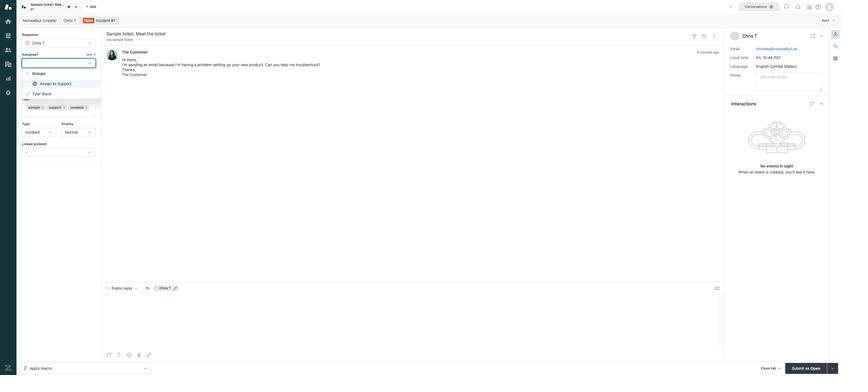 Task type: vqa. For each thing, say whether or not it's contained in the screenshot.
"support"
yes



Task type: describe. For each thing, give the bounding box(es) containing it.
as
[[806, 366, 810, 371]]

1 vertical spatial ticket
[[124, 38, 133, 42]]

the customer link
[[122, 50, 148, 55]]

add link (cmd k) image
[[147, 353, 151, 357]]

tyler black option
[[22, 90, 124, 98]]

8 minutes ago
[[698, 50, 720, 55]]

tabs tab list
[[16, 0, 724, 14]]

get started image
[[5, 18, 12, 25]]

format text image
[[117, 353, 121, 357]]

events image
[[703, 34, 707, 39]]

assignee* list box
[[22, 69, 125, 99]]

requester
[[22, 33, 39, 37]]

1 vertical spatial close image
[[820, 34, 825, 38]]

english
[[757, 64, 770, 69]]

notes
[[731, 73, 742, 77]]

zendesk image
[[5, 365, 12, 372]]

via
[[107, 38, 111, 42]]

is
[[767, 170, 769, 174]]

Public reply composer text field
[[104, 294, 719, 306]]

1 vertical spatial open
[[811, 366, 821, 371]]

8 minutes ago text field
[[698, 50, 720, 55]]

hide composer image
[[411, 280, 415, 285]]

zendesk products image
[[808, 5, 812, 9]]

secondary element
[[16, 15, 843, 26]]

you'll
[[786, 170, 796, 174]]

-
[[26, 150, 27, 155]]

hi
[[122, 58, 126, 62]]

conversations
[[746, 5, 768, 9]]

notrealbut
[[23, 18, 42, 23]]

public reply button
[[101, 283, 142, 294]]

chris inside requester element
[[32, 41, 41, 45]]

tab
[[772, 366, 777, 370]]

chris t link
[[60, 17, 80, 24]]

chris t inside requester element
[[32, 41, 45, 45]]

minutes
[[701, 50, 713, 55]]

incident #1
[[96, 18, 115, 23]]

public reply
[[112, 286, 132, 291]]

the
[[64, 2, 69, 7]]

next
[[823, 18, 830, 23]]

it inside button
[[94, 53, 96, 57]]

troubleshoot?
[[296, 62, 321, 67]]

0 vertical spatial customer
[[130, 50, 148, 55]]

sight
[[785, 164, 794, 168]]

conversations button
[[740, 2, 780, 11]]

states)
[[785, 64, 798, 69]]

interactions
[[732, 101, 757, 106]]

button displays agent's chat status as invisible. image
[[785, 5, 790, 9]]

created,
[[771, 170, 785, 174]]

groups
[[32, 71, 46, 76]]

2 i'm from the left
[[175, 62, 181, 67]]

close tab
[[762, 366, 777, 370]]

zendesk
[[70, 105, 84, 110]]

me
[[290, 62, 295, 67]]

product.
[[249, 62, 264, 67]]

assignee* element
[[22, 59, 96, 68]]

take it
[[86, 53, 96, 57]]

add
[[90, 5, 96, 9]]

add button
[[82, 0, 100, 13]]

chris right christee@notrealbut.ok image
[[160, 286, 168, 290]]

chris inside 'link'
[[64, 18, 73, 23]]

main element
[[0, 0, 16, 375]]

15:44
[[764, 55, 774, 60]]

#1 inside sample ticket: meet the ticket #1
[[31, 7, 34, 11]]

next button
[[820, 16, 839, 25]]

event
[[756, 170, 766, 174]]

tyler
[[32, 92, 41, 96]]

apps image
[[834, 56, 839, 61]]

fri,
[[757, 55, 763, 60]]

christee@notrealbut.ok
[[757, 46, 798, 51]]

english (united states)
[[757, 64, 798, 69]]

the inside hi there, i'm sending an email because i'm having a problem setting up your new product. can you help me troubleshoot? thanks, the customer
[[122, 72, 129, 77]]

events
[[767, 164, 780, 168]]

here.
[[807, 170, 816, 174]]

assign to support option
[[22, 80, 124, 88]]

8
[[698, 50, 700, 55]]

no
[[761, 164, 766, 168]]

email
[[731, 46, 741, 51]]

support
[[57, 81, 72, 86]]

admin image
[[5, 89, 12, 96]]

the customer
[[122, 50, 148, 55]]

public
[[112, 286, 123, 291]]

view more details image
[[812, 34, 816, 38]]

ticket:
[[44, 2, 54, 7]]

pst
[[775, 55, 782, 60]]

it inside "no events in sight when an event is created, you'll see it here."
[[804, 170, 806, 174]]

user image
[[734, 35, 737, 38]]

incident for incident #1
[[96, 18, 110, 23]]

thanks,
[[122, 67, 136, 72]]

customer context image
[[834, 32, 839, 37]]

1 vertical spatial sample
[[28, 105, 40, 110]]

notrealbut (create) button
[[19, 17, 60, 24]]

add attachment image
[[137, 353, 141, 357]]

having
[[182, 62, 193, 67]]

1 vertical spatial problem
[[34, 142, 47, 146]]

cc button
[[715, 286, 721, 291]]

normal button
[[62, 128, 96, 137]]

a
[[194, 62, 197, 67]]

chris t right user image
[[743, 34, 758, 38]]

meet
[[55, 2, 63, 7]]

your
[[232, 62, 240, 67]]

draft mode image
[[107, 353, 112, 357]]

insert emojis image
[[127, 353, 131, 357]]

#1 inside secondary element
[[111, 18, 115, 23]]

linked problem
[[22, 142, 47, 146]]

you
[[273, 62, 280, 67]]

to
[[145, 286, 150, 291]]

close image inside tab
[[73, 4, 79, 10]]

normal
[[65, 130, 78, 135]]



Task type: locate. For each thing, give the bounding box(es) containing it.
open down add dropdown button
[[84, 18, 93, 23]]

it right take
[[94, 53, 96, 57]]

close image right view more details 'image'
[[820, 34, 825, 38]]

remove image right support at the top left of page
[[63, 106, 66, 109]]

1 vertical spatial incident
[[26, 130, 40, 135]]

0 horizontal spatial incident
[[26, 130, 40, 135]]

time
[[742, 55, 749, 60]]

1 the from the top
[[122, 50, 129, 55]]

ticket inside sample ticket: meet the ticket #1
[[70, 2, 79, 7]]

assign
[[40, 81, 52, 86]]

0 horizontal spatial it
[[94, 53, 96, 57]]

organizations image
[[5, 61, 12, 68]]

it right see
[[804, 170, 806, 174]]

views image
[[5, 32, 12, 39]]

1 horizontal spatial sample
[[112, 38, 124, 42]]

t
[[74, 18, 76, 23], [755, 34, 758, 38], [42, 41, 45, 45], [169, 286, 171, 290]]

setting
[[213, 62, 226, 67]]

in
[[781, 164, 784, 168]]

chris down 'requester'
[[32, 41, 41, 45]]

linked problem element
[[22, 148, 96, 157]]

0 vertical spatial the
[[122, 50, 129, 55]]

language
[[731, 64, 749, 69]]

open right the as
[[811, 366, 821, 371]]

black
[[42, 92, 52, 96]]

problem down incident "popup button"
[[34, 142, 47, 146]]

to
[[53, 81, 56, 86]]

1 horizontal spatial ticket
[[124, 38, 133, 42]]

filter image
[[693, 34, 697, 39]]

chris right user image
[[743, 34, 754, 38]]

requester element
[[22, 39, 96, 48]]

chris t down 'requester'
[[32, 41, 45, 45]]

when
[[739, 170, 749, 174]]

0 horizontal spatial open
[[84, 18, 93, 23]]

0 vertical spatial incident
[[96, 18, 110, 23]]

tags
[[22, 97, 30, 101]]

zendesk support image
[[5, 4, 12, 11]]

open
[[84, 18, 93, 23], [811, 366, 821, 371]]

customer down sending
[[130, 72, 147, 77]]

2 the from the top
[[122, 72, 129, 77]]

i'm left having
[[175, 62, 181, 67]]

chris down "the"
[[64, 18, 73, 23]]

an
[[144, 62, 148, 67], [750, 170, 755, 174]]

ago
[[714, 50, 720, 55]]

ticket right "the"
[[70, 2, 79, 7]]

fri, 15:44 pst
[[757, 55, 782, 60]]

0 vertical spatial open
[[84, 18, 93, 23]]

1 horizontal spatial problem
[[198, 62, 212, 67]]

apply
[[30, 366, 40, 371]]

1 i'm from the left
[[122, 62, 127, 67]]

because
[[159, 62, 174, 67]]

Assignee* field
[[26, 61, 85, 66]]

Add user notes text field
[[757, 72, 823, 91]]

incident down type
[[26, 130, 40, 135]]

an inside hi there, i'm sending an email because i'm having a problem setting up your new product. can you help me troubleshoot? thanks, the customer
[[144, 62, 148, 67]]

i'm
[[122, 62, 127, 67], [175, 62, 181, 67]]

remove image for support
[[63, 106, 66, 109]]

edit user image
[[173, 287, 177, 290]]

priority
[[62, 122, 73, 126]]

0 vertical spatial problem
[[198, 62, 212, 67]]

customer inside hi there, i'm sending an email because i'm having a problem setting up your new product. can you help me troubleshoot? thanks, the customer
[[130, 72, 147, 77]]

the
[[122, 50, 129, 55], [122, 72, 129, 77]]

customer up there,
[[130, 50, 148, 55]]

0 horizontal spatial sample
[[28, 105, 40, 110]]

ticket up the customer link
[[124, 38, 133, 42]]

no events in sight when an event is created, you'll see it here.
[[739, 164, 816, 174]]

2 remove image from the left
[[63, 106, 66, 109]]

1 remove image from the left
[[41, 106, 44, 109]]

avatar image
[[107, 50, 118, 61]]

close image right "the"
[[73, 4, 79, 10]]

0 horizontal spatial close image
[[73, 4, 79, 10]]

see
[[797, 170, 803, 174]]

groups option
[[22, 70, 124, 78]]

0 vertical spatial ticket
[[70, 2, 79, 7]]

close tab button
[[759, 363, 784, 375]]

1 horizontal spatial it
[[804, 170, 806, 174]]

0 horizontal spatial ticket
[[70, 2, 79, 7]]

macro
[[41, 366, 52, 371]]

0 horizontal spatial #1
[[31, 7, 34, 11]]

remove image
[[41, 106, 44, 109], [63, 106, 66, 109]]

incident down add
[[96, 18, 110, 23]]

via sample ticket
[[107, 38, 133, 42]]

#1 down sample
[[31, 7, 34, 11]]

assignee*
[[22, 53, 38, 57]]

it
[[94, 53, 96, 57], [804, 170, 806, 174]]

1 horizontal spatial close image
[[820, 34, 825, 38]]

reporting image
[[5, 75, 12, 82]]

get help image
[[817, 4, 821, 9]]

chris t
[[64, 18, 76, 23], [743, 34, 758, 38], [32, 41, 45, 45], [160, 286, 171, 290]]

1 vertical spatial #1
[[111, 18, 115, 23]]

displays possible ticket submission types image
[[831, 366, 836, 371]]

0 vertical spatial close image
[[73, 4, 79, 10]]

0 horizontal spatial remove image
[[41, 106, 44, 109]]

remove image for sample
[[41, 106, 44, 109]]

t inside 'link'
[[74, 18, 76, 23]]

0 horizontal spatial i'm
[[122, 62, 127, 67]]

1 horizontal spatial an
[[750, 170, 755, 174]]

an left email
[[144, 62, 148, 67]]

sample
[[31, 2, 43, 7]]

chris t right christee@notrealbut.ok image
[[160, 286, 171, 290]]

can
[[265, 62, 272, 67]]

notifications image
[[797, 5, 801, 9]]

type
[[22, 122, 30, 126]]

1 horizontal spatial #1
[[111, 18, 115, 23]]

tab containing sample ticket: meet the ticket
[[16, 0, 82, 14]]

cc
[[715, 286, 721, 291]]

ticket
[[70, 2, 79, 7], [124, 38, 133, 42]]

open inside secondary element
[[84, 18, 93, 23]]

support
[[49, 105, 61, 110]]

(united
[[771, 64, 784, 69]]

remove image left support at the top left of page
[[41, 106, 44, 109]]

1 vertical spatial an
[[750, 170, 755, 174]]

0 vertical spatial it
[[94, 53, 96, 57]]

1 horizontal spatial open
[[811, 366, 821, 371]]

problem
[[198, 62, 212, 67], [34, 142, 47, 146]]

problem right a
[[198, 62, 212, 67]]

sending
[[128, 62, 142, 67]]

incident inside secondary element
[[96, 18, 110, 23]]

problem inside hi there, i'm sending an email because i'm having a problem setting up your new product. can you help me troubleshoot? thanks, the customer
[[198, 62, 212, 67]]

user image
[[734, 34, 737, 38]]

1 vertical spatial the
[[122, 72, 129, 77]]

ticket actions image
[[713, 34, 717, 39]]

tyler black
[[32, 92, 52, 96]]

chris t down "the"
[[64, 18, 76, 23]]

submit
[[793, 366, 805, 371]]

an inside "no events in sight when an event is created, you'll see it here."
[[750, 170, 755, 174]]

incident
[[96, 18, 110, 23], [26, 130, 40, 135]]

up
[[227, 62, 231, 67]]

sample down tags
[[28, 105, 40, 110]]

incident for incident
[[26, 130, 40, 135]]

#1 up via
[[111, 18, 115, 23]]

0 horizontal spatial an
[[144, 62, 148, 67]]

1 horizontal spatial remove image
[[63, 106, 66, 109]]

close image
[[73, 4, 79, 10], [820, 34, 825, 38]]

0 vertical spatial #1
[[31, 7, 34, 11]]

notrealbut (create)
[[23, 18, 57, 23]]

assign to support
[[40, 81, 72, 86]]

incident button
[[22, 128, 56, 137]]

submit as open
[[793, 366, 821, 371]]

0 vertical spatial an
[[144, 62, 148, 67]]

tab
[[16, 0, 82, 14]]

take
[[86, 53, 93, 57]]

remove image
[[85, 106, 88, 109]]

customers image
[[5, 46, 12, 54]]

new
[[241, 62, 248, 67]]

the up the hi
[[122, 50, 129, 55]]

1 vertical spatial it
[[804, 170, 806, 174]]

0 horizontal spatial problem
[[34, 142, 47, 146]]

i'm down the hi
[[122, 62, 127, 67]]

chris t inside 'link'
[[64, 18, 76, 23]]

local
[[731, 55, 741, 60]]

Subject field
[[106, 30, 689, 37]]

help
[[281, 62, 288, 67]]

hi there, i'm sending an email because i'm having a problem setting up your new product. can you help me troubleshoot? thanks, the customer
[[122, 58, 321, 77]]

there,
[[127, 58, 137, 62]]

the down thanks,
[[122, 72, 129, 77]]

christee@notrealbut.ok image
[[154, 286, 158, 291]]

0 vertical spatial sample
[[112, 38, 124, 42]]

local time
[[731, 55, 749, 60]]

incident inside "popup button"
[[26, 130, 40, 135]]

1 horizontal spatial incident
[[96, 18, 110, 23]]

1 horizontal spatial i'm
[[175, 62, 181, 67]]

1 vertical spatial customer
[[130, 72, 147, 77]]

take it button
[[86, 52, 96, 58]]

sample
[[112, 38, 124, 42], [28, 105, 40, 110]]

chris
[[64, 18, 73, 23], [743, 34, 754, 38], [32, 41, 41, 45], [160, 286, 168, 290]]

reply
[[124, 286, 132, 291]]

email
[[149, 62, 158, 67]]

sample ticket: meet the ticket #1
[[31, 2, 79, 11]]

an left event
[[750, 170, 755, 174]]

close
[[762, 366, 771, 370]]

sample right via
[[112, 38, 124, 42]]



